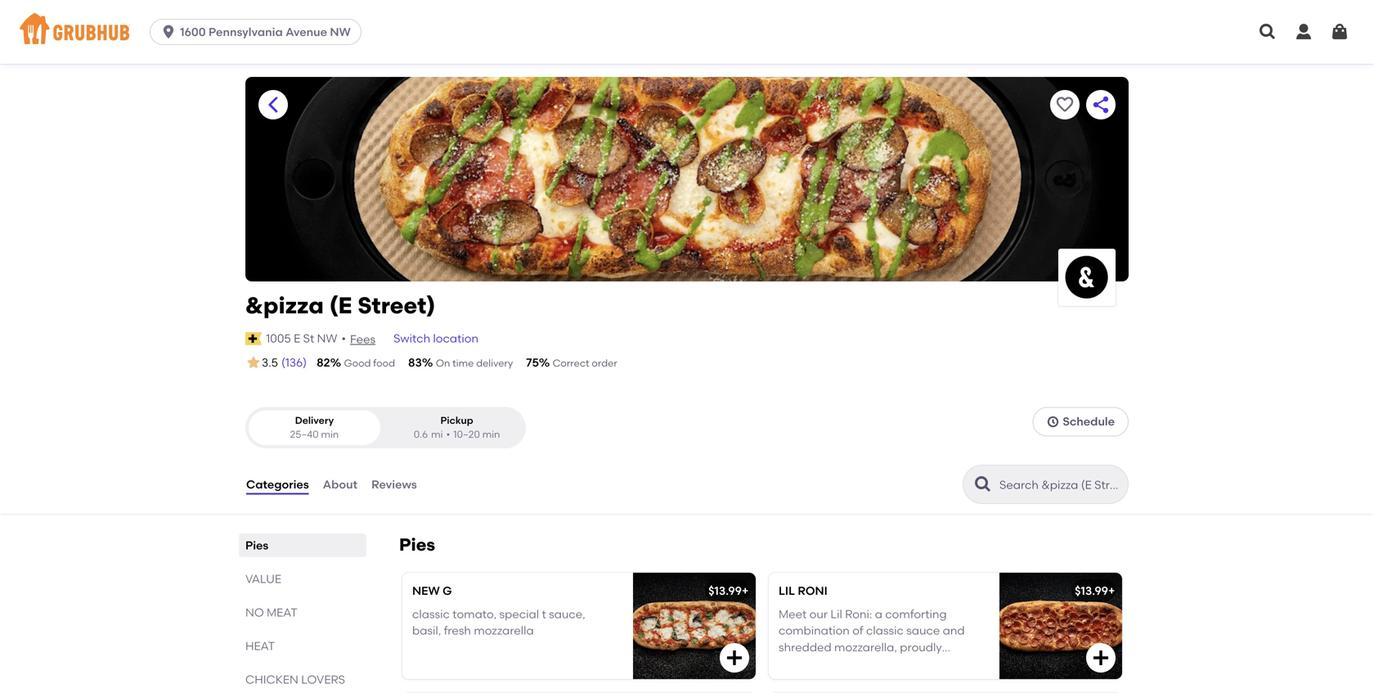 Task type: locate. For each thing, give the bounding box(es) containing it.
•
[[342, 332, 346, 346], [447, 429, 450, 440]]

0 horizontal spatial min
[[321, 429, 339, 440]]

(e
[[329, 292, 352, 319]]

time
[[453, 357, 474, 369]]

10–20
[[454, 429, 480, 440]]

option group
[[246, 407, 526, 449]]

nw inside button
[[317, 332, 338, 346]]

1 + from the left
[[742, 584, 749, 598]]

pennsylvania
[[209, 25, 283, 39]]

save this restaurant image
[[1056, 95, 1075, 115]]

2 + from the left
[[1109, 584, 1116, 598]]

correct
[[553, 357, 590, 369]]

pies
[[399, 535, 435, 555], [246, 539, 269, 553]]

share icon image
[[1092, 95, 1111, 115]]

1 horizontal spatial +
[[1109, 584, 1116, 598]]

location
[[433, 332, 479, 346]]

switch location button
[[393, 330, 480, 348]]

switch
[[394, 332, 431, 346]]

2 $13.99 from the left
[[1075, 584, 1109, 598]]

switch location
[[394, 332, 479, 346]]

0 vertical spatial nw
[[330, 25, 351, 39]]

min down delivery
[[321, 429, 339, 440]]

nw right st
[[317, 332, 338, 346]]

1 $13.99 + from the left
[[709, 584, 749, 598]]

delivery
[[295, 414, 334, 426]]

25–40
[[290, 429, 319, 440]]

reviews
[[372, 478, 417, 491]]

delivery
[[476, 357, 513, 369]]

min
[[321, 429, 339, 440], [483, 429, 500, 440]]

$13.99
[[709, 584, 742, 598], [1075, 584, 1109, 598]]

0 vertical spatial svg image
[[161, 24, 177, 40]]

svg image inside 1600 pennsylvania avenue nw button
[[161, 24, 177, 40]]

1 horizontal spatial svg image
[[1092, 648, 1111, 668]]

avenue
[[286, 25, 327, 39]]

• left fees
[[342, 332, 346, 346]]

+
[[742, 584, 749, 598], [1109, 584, 1116, 598]]

0 vertical spatial •
[[342, 332, 346, 346]]

min right 10–20 in the left of the page
[[483, 429, 500, 440]]

1 vertical spatial nw
[[317, 332, 338, 346]]

$13.99 +
[[709, 584, 749, 598], [1075, 584, 1116, 598]]

heat
[[246, 639, 275, 653]]

0 horizontal spatial $13.99 +
[[709, 584, 749, 598]]

75
[[526, 356, 539, 370]]

pies up new
[[399, 535, 435, 555]]

chicken
[[246, 673, 299, 687]]

nw
[[330, 25, 351, 39], [317, 332, 338, 346]]

svg image
[[1259, 22, 1278, 42], [1295, 22, 1314, 42], [1331, 22, 1350, 42], [1047, 415, 1060, 428], [725, 648, 745, 668]]

2 $13.99 + from the left
[[1075, 584, 1116, 598]]

• right mi on the bottom of page
[[447, 429, 450, 440]]

good
[[344, 357, 371, 369]]

2 min from the left
[[483, 429, 500, 440]]

1 vertical spatial •
[[447, 429, 450, 440]]

special
[[500, 607, 539, 621]]

1 horizontal spatial min
[[483, 429, 500, 440]]

fresh
[[444, 624, 471, 638]]

min inside pickup 0.6 mi • 10–20 min
[[483, 429, 500, 440]]

82
[[317, 356, 330, 370]]

street)
[[358, 292, 436, 319]]

0 horizontal spatial •
[[342, 332, 346, 346]]

&pizza (e street)
[[246, 292, 436, 319]]

search icon image
[[974, 475, 994, 494]]

• inside pickup 0.6 mi • 10–20 min
[[447, 429, 450, 440]]

lovers
[[301, 673, 345, 687]]

$13.99 + for g
[[709, 584, 749, 598]]

categories
[[246, 478, 309, 491]]

food
[[373, 357, 395, 369]]

0 horizontal spatial pies
[[246, 539, 269, 553]]

1 horizontal spatial $13.99
[[1075, 584, 1109, 598]]

nw for 1600 pennsylvania avenue nw
[[330, 25, 351, 39]]

pickup
[[441, 414, 474, 426]]

(136)
[[281, 356, 307, 370]]

schedule button
[[1033, 407, 1129, 436]]

categories button
[[246, 455, 310, 514]]

fees
[[350, 332, 376, 346]]

basil,
[[412, 624, 441, 638]]

1 horizontal spatial $13.99 +
[[1075, 584, 1116, 598]]

fees button
[[349, 330, 377, 349]]

0 horizontal spatial svg image
[[161, 24, 177, 40]]

nw right "avenue"
[[330, 25, 351, 39]]

svg image
[[161, 24, 177, 40], [1092, 648, 1111, 668]]

83
[[408, 356, 422, 370]]

1 min from the left
[[321, 429, 339, 440]]

pies up value on the bottom left
[[246, 539, 269, 553]]

lil roni image
[[1000, 573, 1123, 679]]

$13.99 + for roni
[[1075, 584, 1116, 598]]

0 horizontal spatial +
[[742, 584, 749, 598]]

&pizza
[[246, 292, 324, 319]]

• fees
[[342, 332, 376, 346]]

1 $13.99 from the left
[[709, 584, 742, 598]]

0.6
[[414, 429, 428, 440]]

&pizza (e street) logo image
[[1059, 249, 1116, 306]]

0 horizontal spatial $13.99
[[709, 584, 742, 598]]

1 horizontal spatial •
[[447, 429, 450, 440]]

nw inside button
[[330, 25, 351, 39]]



Task type: vqa. For each thing, say whether or not it's contained in the screenshot.


Task type: describe. For each thing, give the bounding box(es) containing it.
classic tomato, special t sauce, basil, fresh mozzarella
[[412, 607, 586, 638]]

delivery 25–40 min
[[290, 414, 339, 440]]

$13.99 for lil roni
[[1075, 584, 1109, 598]]

main navigation navigation
[[0, 0, 1375, 64]]

1005 e st nw
[[266, 332, 338, 346]]

1600 pennsylvania avenue nw
[[180, 25, 351, 39]]

tomato,
[[453, 607, 497, 621]]

g
[[443, 584, 452, 598]]

value
[[246, 572, 282, 586]]

on time delivery
[[436, 357, 513, 369]]

st
[[303, 332, 314, 346]]

1005
[[266, 332, 291, 346]]

about
[[323, 478, 358, 491]]

no
[[246, 606, 264, 620]]

$13.99 for new g
[[709, 584, 742, 598]]

+ for lil roni
[[1109, 584, 1116, 598]]

save this restaurant button
[[1051, 90, 1080, 119]]

roni
[[798, 584, 828, 598]]

no meat
[[246, 606, 298, 620]]

3.5
[[262, 356, 278, 370]]

on
[[436, 357, 450, 369]]

good food
[[344, 357, 395, 369]]

chicken lovers
[[246, 673, 345, 687]]

pickup 0.6 mi • 10–20 min
[[414, 414, 500, 440]]

about button
[[322, 455, 359, 514]]

nw for 1005 e st nw
[[317, 332, 338, 346]]

lil
[[779, 584, 796, 598]]

reviews button
[[371, 455, 418, 514]]

subscription pass image
[[246, 332, 262, 345]]

1005 e st nw button
[[265, 330, 338, 348]]

1600
[[180, 25, 206, 39]]

min inside delivery 25–40 min
[[321, 429, 339, 440]]

1 horizontal spatial pies
[[399, 535, 435, 555]]

mozzarella
[[474, 624, 534, 638]]

lil roni
[[779, 584, 828, 598]]

mi
[[431, 429, 443, 440]]

Search &pizza (E Street) search field
[[998, 477, 1124, 493]]

new g image
[[633, 573, 756, 679]]

sauce,
[[549, 607, 586, 621]]

schedule
[[1063, 415, 1116, 429]]

meat
[[267, 606, 298, 620]]

1600 pennsylvania avenue nw button
[[150, 19, 368, 45]]

t
[[542, 607, 547, 621]]

star icon image
[[246, 354, 262, 371]]

option group containing delivery 25–40 min
[[246, 407, 526, 449]]

• inside • fees
[[342, 332, 346, 346]]

new g
[[412, 584, 452, 598]]

new
[[412, 584, 440, 598]]

svg image inside schedule button
[[1047, 415, 1060, 428]]

classic
[[412, 607, 450, 621]]

1 vertical spatial svg image
[[1092, 648, 1111, 668]]

order
[[592, 357, 618, 369]]

caret left icon image
[[264, 95, 283, 115]]

correct order
[[553, 357, 618, 369]]

e
[[294, 332, 301, 346]]

+ for new g
[[742, 584, 749, 598]]



